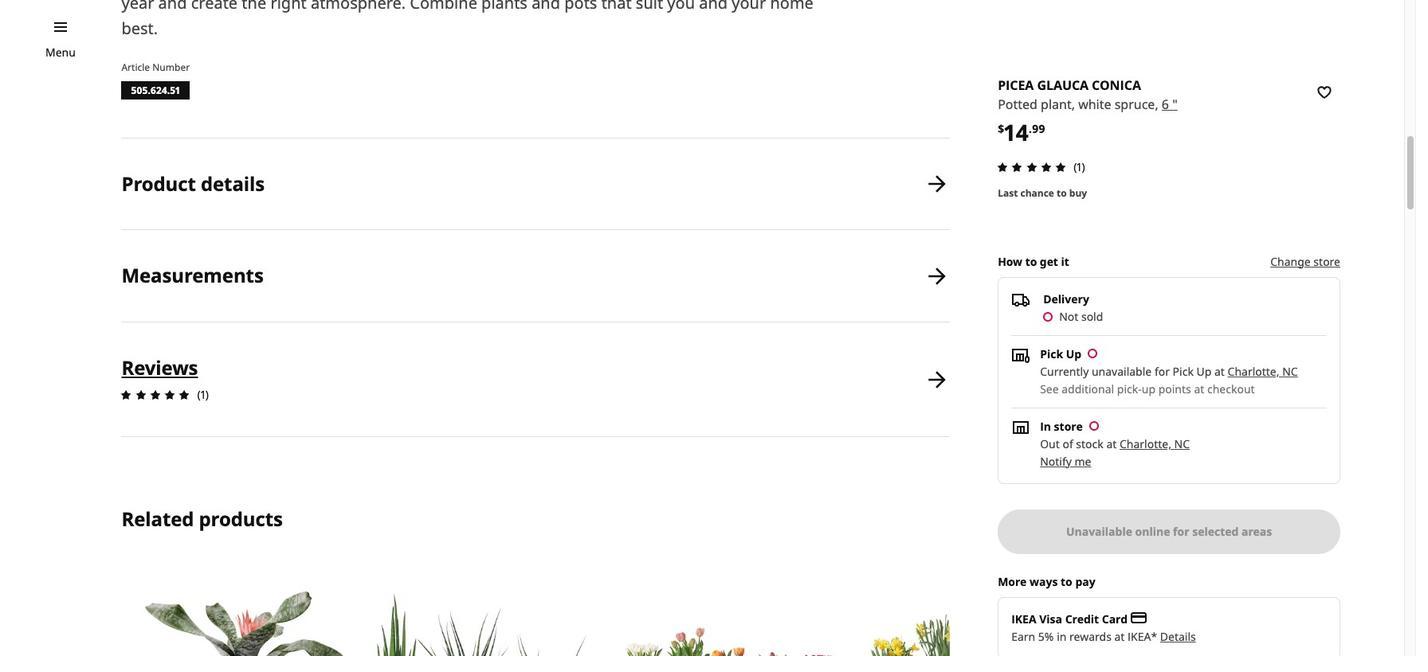 Task type: vqa. For each thing, say whether or not it's contained in the screenshot.
"if" to the left
no



Task type: describe. For each thing, give the bounding box(es) containing it.
at down card
[[1115, 629, 1125, 645]]

areas
[[1242, 524, 1273, 539]]

charlotte, nc button for at
[[1228, 364, 1298, 379]]

plant,
[[1041, 96, 1075, 113]]

me
[[1075, 454, 1092, 469]]

ways
[[1030, 574, 1058, 590]]

details
[[1161, 629, 1196, 645]]

aechmea potted plant, urn plant, 6 " image
[[122, 566, 354, 657]]

$ 14 . 99
[[998, 117, 1046, 148]]

store for change store
[[1314, 254, 1341, 269]]

unavailable
[[1092, 364, 1152, 379]]

currently
[[1040, 364, 1089, 379]]

change store
[[1271, 254, 1341, 269]]

in
[[1040, 419, 1052, 434]]

.
[[1029, 121, 1032, 136]]

details
[[201, 170, 265, 197]]

sold
[[1082, 309, 1104, 324]]

pick-
[[1118, 382, 1142, 397]]

out of stock at charlotte, nc group
[[1040, 437, 1190, 452]]

unavailable online for selected areas button
[[998, 510, 1341, 555]]

conica
[[1092, 77, 1141, 94]]

last chance to buy
[[998, 186, 1087, 200]]

earn 5% in rewards at ikea* details
[[1012, 629, 1196, 645]]

(1) button
[[993, 157, 1086, 177]]

change
[[1271, 254, 1311, 269]]

narcissus potted plant, narcissus, 6 " image
[[867, 566, 1099, 657]]

product details
[[122, 170, 265, 197]]

review: 5 out of 5 stars. total reviews: 1 image inside (1) button
[[993, 158, 1071, 177]]

buy
[[1070, 186, 1087, 200]]

0 horizontal spatial pick
[[1040, 347, 1064, 362]]

related
[[122, 506, 194, 533]]

reviews
[[122, 355, 198, 381]]

potted
[[998, 96, 1038, 113]]

store for in store
[[1054, 419, 1083, 434]]

unavailable online for selected areas
[[1067, 524, 1273, 539]]

credit
[[1066, 612, 1099, 627]]

"
[[1173, 96, 1178, 113]]

6 " button
[[1162, 95, 1178, 115]]

to for ways
[[1061, 574, 1073, 590]]

5%
[[1039, 629, 1054, 645]]

stock
[[1077, 437, 1104, 452]]

up
[[1142, 382, 1156, 397]]

how
[[998, 254, 1023, 269]]

more
[[998, 574, 1027, 590]]

pick up
[[1040, 347, 1082, 362]]

see
[[1040, 382, 1059, 397]]

rewards
[[1070, 629, 1112, 645]]

nc inside out of stock at charlotte, nc notify me
[[1175, 437, 1190, 452]]

additional
[[1062, 382, 1115, 397]]

at up checkout
[[1215, 364, 1225, 379]]

points
[[1159, 382, 1192, 397]]

at inside out of stock at charlotte, nc notify me
[[1107, 437, 1117, 452]]

505.624.51
[[131, 83, 180, 97]]

glauca
[[1038, 77, 1089, 94]]

chance
[[1021, 186, 1055, 200]]

it
[[1061, 254, 1070, 269]]

for for pick
[[1155, 364, 1170, 379]]

currently unavailable for pick up at charlotte, nc group
[[1040, 364, 1298, 379]]

change store button
[[1271, 253, 1341, 271]]

of
[[1063, 437, 1074, 452]]

online
[[1136, 524, 1171, 539]]



Task type: locate. For each thing, give the bounding box(es) containing it.
up inside the currently unavailable for pick up at charlotte, nc see additional pick-up points at checkout
[[1197, 364, 1212, 379]]

0 vertical spatial charlotte,
[[1228, 364, 1280, 379]]

1 vertical spatial nc
[[1175, 437, 1190, 452]]

product details button
[[122, 138, 950, 230]]

charlotte, inside the currently unavailable for pick up at charlotte, nc see additional pick-up points at checkout
[[1228, 364, 1280, 379]]

1 horizontal spatial charlotte, nc button
[[1228, 364, 1298, 379]]

charlotte, nc button
[[1228, 364, 1298, 379], [1120, 437, 1190, 452]]

at
[[1215, 364, 1225, 379], [1195, 382, 1205, 397], [1107, 437, 1117, 452], [1115, 629, 1125, 645]]

not
[[1060, 309, 1079, 324]]

review: 5 out of 5 stars. total reviews: 1 image up chance
[[993, 158, 1071, 177]]

0 horizontal spatial store
[[1054, 419, 1083, 434]]

up up currently
[[1066, 347, 1082, 362]]

2 vertical spatial to
[[1061, 574, 1073, 590]]

1 vertical spatial charlotte,
[[1120, 437, 1172, 452]]

(1) down reviews heading
[[197, 388, 209, 403]]

0 vertical spatial (1)
[[1074, 159, 1086, 174]]

1 horizontal spatial (1)
[[1074, 159, 1086, 174]]

0 horizontal spatial charlotte,
[[1120, 437, 1172, 452]]

out of stock at charlotte, nc notify me
[[1040, 437, 1190, 469]]

sansevieria potted plant, assorted species plants, 5 " image
[[370, 566, 603, 657]]

article
[[122, 60, 150, 74]]

pick inside the currently unavailable for pick up at charlotte, nc see additional pick-up points at checkout
[[1173, 364, 1194, 379]]

0 vertical spatial to
[[1057, 186, 1067, 200]]

reviews heading
[[122, 355, 198, 381]]

1 horizontal spatial charlotte,
[[1228, 364, 1280, 379]]

14
[[1005, 117, 1029, 148]]

1 horizontal spatial pick
[[1173, 364, 1194, 379]]

checkout
[[1208, 382, 1255, 397]]

0 vertical spatial store
[[1314, 254, 1341, 269]]

0 vertical spatial charlotte, nc button
[[1228, 364, 1298, 379]]

(1) up buy
[[1074, 159, 1086, 174]]

1 vertical spatial to
[[1026, 254, 1037, 269]]

store
[[1314, 254, 1341, 269], [1054, 419, 1083, 434]]

review: 5 out of 5 stars. total reviews: 1 image
[[993, 158, 1071, 177], [117, 386, 194, 405]]

99
[[1032, 121, 1046, 136]]

up
[[1066, 347, 1082, 362], [1197, 364, 1212, 379]]

for right online
[[1174, 524, 1190, 539]]

at right points
[[1195, 382, 1205, 397]]

0 horizontal spatial for
[[1155, 364, 1170, 379]]

picea
[[998, 77, 1034, 94]]

1 vertical spatial for
[[1174, 524, 1190, 539]]

list containing product details
[[117, 138, 950, 438]]

nc
[[1283, 364, 1298, 379], [1175, 437, 1190, 452]]

store up of
[[1054, 419, 1083, 434]]

related products
[[122, 506, 283, 533]]

to for chance
[[1057, 186, 1067, 200]]

(1) for review: 5 out of 5 stars. total reviews: 1 "image" inside the list
[[197, 388, 209, 403]]

ikea visa credit card
[[1012, 612, 1131, 627]]

$
[[998, 121, 1005, 136]]

charlotte,
[[1228, 364, 1280, 379], [1120, 437, 1172, 452]]

details link
[[1161, 629, 1196, 645]]

currently unavailable for pick up at charlotte, nc see additional pick-up points at checkout
[[1040, 364, 1298, 397]]

measurements heading
[[122, 263, 264, 289]]

pick up points
[[1173, 364, 1194, 379]]

unavailable
[[1067, 524, 1133, 539]]

ikea
[[1012, 612, 1037, 627]]

white
[[1079, 96, 1112, 113]]

0 vertical spatial review: 5 out of 5 stars. total reviews: 1 image
[[993, 158, 1071, 177]]

0 vertical spatial for
[[1155, 364, 1170, 379]]

1 vertical spatial pick
[[1173, 364, 1194, 379]]

0 horizontal spatial (1)
[[197, 388, 209, 403]]

up up checkout
[[1197, 364, 1212, 379]]

store inside button
[[1314, 254, 1341, 269]]

1 vertical spatial up
[[1197, 364, 1212, 379]]

tulipa potted plant, tulip, 6 " image
[[618, 566, 851, 657]]

delivery
[[1044, 292, 1090, 307]]

for for selected
[[1174, 524, 1190, 539]]

for inside button
[[1174, 524, 1190, 539]]

more ways to pay
[[998, 574, 1096, 590]]

for
[[1155, 364, 1170, 379], [1174, 524, 1190, 539]]

0 vertical spatial pick
[[1040, 347, 1064, 362]]

0 horizontal spatial charlotte, nc button
[[1120, 437, 1190, 452]]

charlotte, up checkout
[[1228, 364, 1280, 379]]

list
[[117, 138, 950, 438]]

to left pay
[[1061, 574, 1073, 590]]

(1) inside list
[[197, 388, 209, 403]]

review: 5 out of 5 stars. total reviews: 1 image inside list
[[117, 386, 194, 405]]

in store
[[1040, 419, 1083, 434]]

ikea*
[[1128, 629, 1158, 645]]

get
[[1040, 254, 1059, 269]]

charlotte, nc button down up
[[1120, 437, 1190, 452]]

product details heading
[[122, 170, 265, 197]]

spruce,
[[1115, 96, 1159, 113]]

card
[[1102, 612, 1128, 627]]

1 vertical spatial review: 5 out of 5 stars. total reviews: 1 image
[[117, 386, 194, 405]]

menu button
[[45, 44, 76, 61]]

(1) for review: 5 out of 5 stars. total reviews: 1 "image" within (1) button
[[1074, 159, 1086, 174]]

charlotte, inside out of stock at charlotte, nc notify me
[[1120, 437, 1172, 452]]

0 vertical spatial nc
[[1283, 364, 1298, 379]]

picea glauca conica potted plant, white spruce, 6 "
[[998, 77, 1178, 113]]

product
[[122, 170, 196, 197]]

1 horizontal spatial for
[[1174, 524, 1190, 539]]

(1) inside button
[[1074, 159, 1086, 174]]

to
[[1057, 186, 1067, 200], [1026, 254, 1037, 269], [1061, 574, 1073, 590]]

article number
[[122, 60, 190, 74]]

to left get
[[1026, 254, 1037, 269]]

1 horizontal spatial nc
[[1283, 364, 1298, 379]]

0 horizontal spatial up
[[1066, 347, 1082, 362]]

review: 5 out of 5 stars. total reviews: 1 image down reviews heading
[[117, 386, 194, 405]]

earn
[[1012, 629, 1036, 645]]

1 vertical spatial store
[[1054, 419, 1083, 434]]

menu
[[45, 45, 76, 60]]

out
[[1040, 437, 1060, 452]]

nc inside the currently unavailable for pick up at charlotte, nc see additional pick-up points at checkout
[[1283, 364, 1298, 379]]

0 horizontal spatial review: 5 out of 5 stars. total reviews: 1 image
[[117, 386, 194, 405]]

charlotte, down up
[[1120, 437, 1172, 452]]

1 horizontal spatial up
[[1197, 364, 1212, 379]]

pay
[[1076, 574, 1096, 590]]

1 horizontal spatial store
[[1314, 254, 1341, 269]]

for up points
[[1155, 364, 1170, 379]]

number
[[152, 60, 190, 74]]

for inside the currently unavailable for pick up at charlotte, nc see additional pick-up points at checkout
[[1155, 364, 1170, 379]]

notify
[[1040, 454, 1072, 469]]

in
[[1057, 629, 1067, 645]]

at right stock
[[1107, 437, 1117, 452]]

1 vertical spatial charlotte, nc button
[[1120, 437, 1190, 452]]

charlotte, nc button for nc
[[1120, 437, 1190, 452]]

last
[[998, 186, 1018, 200]]

0 vertical spatial up
[[1066, 347, 1082, 362]]

0 horizontal spatial nc
[[1175, 437, 1190, 452]]

products
[[199, 506, 283, 533]]

visa
[[1040, 612, 1063, 627]]

to left buy
[[1057, 186, 1067, 200]]

how to get it
[[998, 254, 1070, 269]]

pick up currently
[[1040, 347, 1064, 362]]

measurements button
[[122, 231, 950, 322]]

store right change
[[1314, 254, 1341, 269]]

notify me button
[[1040, 454, 1092, 469]]

1 vertical spatial (1)
[[197, 388, 209, 403]]

pick
[[1040, 347, 1064, 362], [1173, 364, 1194, 379]]

1 horizontal spatial review: 5 out of 5 stars. total reviews: 1 image
[[993, 158, 1071, 177]]

charlotte, nc button up checkout
[[1228, 364, 1298, 379]]

(1)
[[1074, 159, 1086, 174], [197, 388, 209, 403]]

measurements
[[122, 263, 264, 289]]

selected
[[1193, 524, 1239, 539]]

6
[[1162, 96, 1170, 113]]

not sold
[[1060, 309, 1104, 324]]



